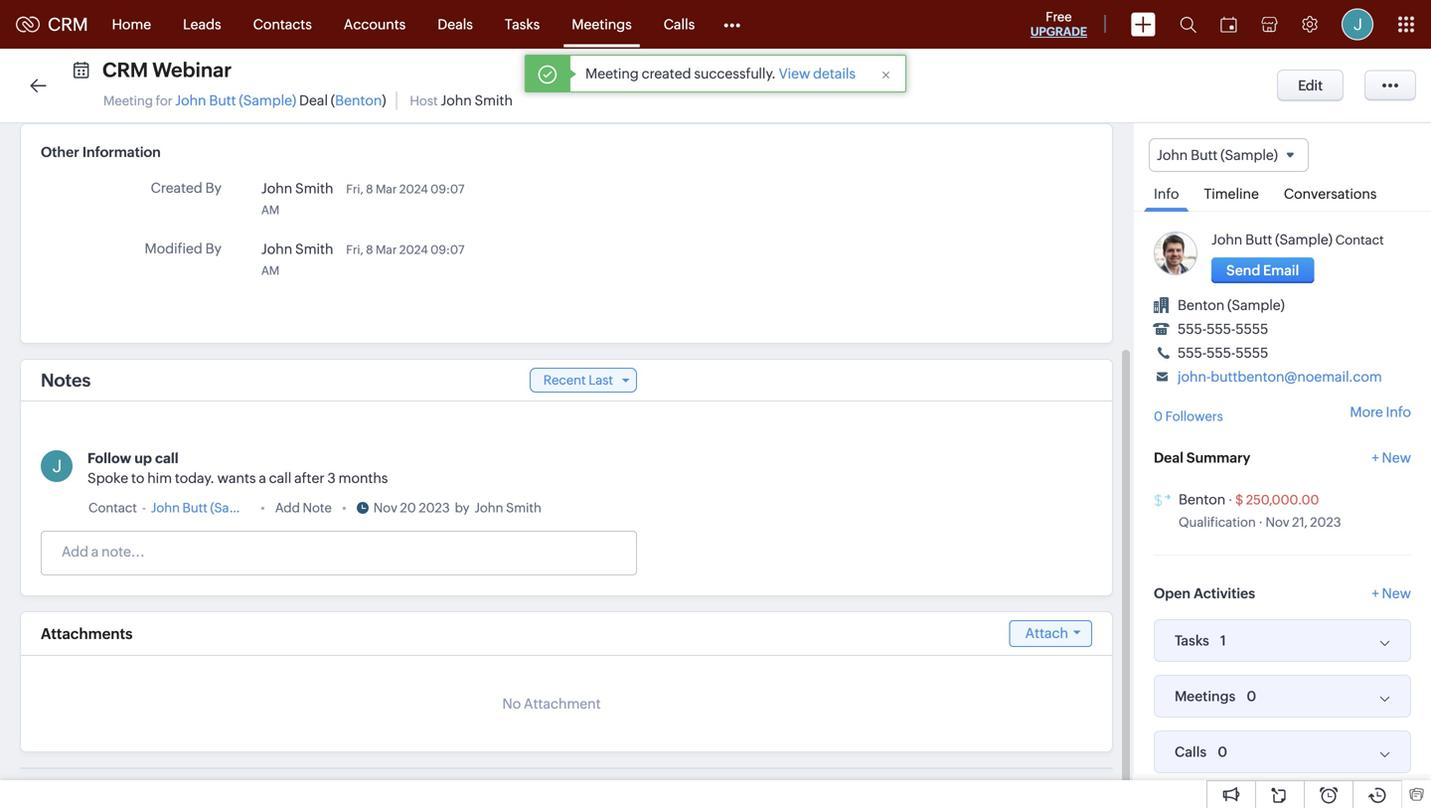 Task type: vqa. For each thing, say whether or not it's contained in the screenshot.
option
no



Task type: locate. For each thing, give the bounding box(es) containing it.
last
[[589, 373, 613, 388]]

more info
[[1350, 404, 1412, 420]]

0 horizontal spatial meetings
[[572, 16, 632, 32]]

1 vertical spatial fri,
[[346, 243, 364, 256]]

benton link
[[335, 92, 382, 108], [1179, 492, 1226, 508]]

crm down home link at the top left of the page
[[102, 59, 148, 82]]

3
[[327, 470, 336, 486]]

0 horizontal spatial tasks
[[505, 16, 540, 32]]

1 fri, from the top
[[346, 182, 364, 196]]

0 horizontal spatial contact
[[88, 501, 137, 515]]

-
[[142, 501, 146, 515]]

1 horizontal spatial meeting
[[585, 66, 639, 82]]

0 vertical spatial deal
[[299, 92, 328, 108]]

benton link up qualification
[[1179, 492, 1226, 508]]

more info link
[[1350, 404, 1412, 420]]

2 • from the left
[[342, 501, 347, 515]]

1 vertical spatial +
[[1372, 586, 1379, 601]]

1 vertical spatial mar
[[376, 243, 397, 256]]

1 horizontal spatial deal
[[1154, 450, 1184, 466]]

other
[[41, 144, 79, 160]]

0 horizontal spatial 0
[[1154, 409, 1163, 424]]

0 vertical spatial call
[[155, 450, 179, 466]]

tasks left 1
[[1175, 633, 1210, 649]]

contact down the conversations
[[1336, 233, 1384, 248]]

by right created
[[205, 180, 222, 196]]

by for modified by
[[205, 241, 222, 256]]

benton (sample)
[[1178, 297, 1285, 313]]

250,000.00
[[1246, 493, 1320, 508]]

benton up qualification
[[1179, 492, 1226, 508]]

nov inside benton · $ 250,000.00 qualification · nov 21, 2023
[[1266, 515, 1290, 530]]

details
[[813, 66, 856, 82]]

2 2024 from the top
[[399, 243, 428, 256]]

0
[[1154, 409, 1163, 424], [1247, 688, 1257, 704], [1218, 744, 1228, 760]]

1 vertical spatial 2024
[[399, 243, 428, 256]]

john right created by on the top of page
[[261, 180, 292, 196]]

2024
[[399, 182, 428, 196], [399, 243, 428, 256]]

tasks
[[505, 16, 540, 32], [1175, 633, 1210, 649]]

add
[[275, 501, 300, 515]]

0 vertical spatial 09:07
[[431, 182, 465, 196]]

0 horizontal spatial deal
[[299, 92, 328, 108]]

None button
[[1277, 70, 1344, 101], [1212, 258, 1314, 283], [1277, 70, 1344, 101], [1212, 258, 1314, 283]]

buttbenton@noemail.com
[[1211, 369, 1382, 385]]

profile image
[[1342, 8, 1374, 40]]

0 vertical spatial crm
[[48, 14, 88, 35]]

wants
[[217, 470, 256, 486]]

create menu element
[[1119, 0, 1168, 48]]

1 2024 from the top
[[399, 182, 428, 196]]

(sample) up 'timeline' link
[[1221, 147, 1278, 163]]

0 horizontal spatial •
[[260, 501, 265, 515]]

meeting inside meeting for john butt (sample) deal ( benton )
[[103, 93, 153, 108]]

free
[[1046, 9, 1072, 24]]

butt up 'timeline' link
[[1191, 147, 1218, 163]]

1 8 from the top
[[366, 182, 373, 196]]

0 vertical spatial +
[[1372, 450, 1379, 466]]

0 vertical spatial am
[[261, 203, 280, 217]]

1 fri, 8 mar 2024 09:07 am from the top
[[261, 182, 465, 217]]

new
[[1382, 450, 1412, 466], [1382, 586, 1412, 601]]

0 vertical spatial info
[[1154, 186, 1179, 202]]

1 vertical spatial benton link
[[1179, 492, 1226, 508]]

benton link left host
[[335, 92, 382, 108]]

meeting down meetings link at left
[[585, 66, 639, 82]]

+
[[1372, 450, 1379, 466], [1372, 586, 1379, 601]]

crm
[[48, 14, 88, 35], [102, 59, 148, 82]]

call
[[155, 450, 179, 466], [269, 470, 291, 486]]

search element
[[1168, 0, 1209, 49]]

by right modified
[[205, 241, 222, 256]]

0 horizontal spatial info
[[1154, 186, 1179, 202]]

0 vertical spatial + new
[[1372, 450, 1412, 466]]

modified by
[[145, 241, 222, 256]]

2 fri, from the top
[[346, 243, 364, 256]]

0 vertical spatial fri,
[[346, 182, 364, 196]]

Other Modules field
[[711, 8, 754, 40]]

other information
[[41, 144, 161, 160]]

0 vertical spatial calls
[[664, 16, 695, 32]]

john-buttbenton@noemail.com link
[[1178, 369, 1382, 385]]

(
[[331, 92, 335, 108]]

5555 down benton (sample) link
[[1236, 321, 1269, 337]]

555-555-5555 up the "john-"
[[1178, 345, 1269, 361]]

0 vertical spatial 2024
[[399, 182, 428, 196]]

1 john smith from the top
[[261, 180, 333, 196]]

months
[[339, 470, 388, 486]]

5555 up john-buttbenton@noemail.com
[[1236, 345, 1269, 361]]

tasks right deals link
[[505, 16, 540, 32]]

1 vertical spatial john butt (sample) link
[[1212, 232, 1333, 248]]

2023 right 21,
[[1310, 515, 1342, 530]]

1 horizontal spatial 0
[[1218, 744, 1228, 760]]

0 vertical spatial by
[[205, 180, 222, 196]]

2023 inside benton · $ 250,000.00 qualification · nov 21, 2023
[[1310, 515, 1342, 530]]

meetings
[[572, 16, 632, 32], [1175, 688, 1236, 704]]

view
[[779, 66, 810, 82]]

john
[[175, 92, 206, 108], [441, 92, 472, 108], [1157, 147, 1188, 163], [261, 180, 292, 196], [1212, 232, 1243, 248], [261, 241, 292, 257], [151, 501, 180, 515], [475, 501, 503, 515]]

0 vertical spatial john smith
[[261, 180, 333, 196]]

0 vertical spatial contact
[[1336, 233, 1384, 248]]

1 horizontal spatial crm
[[102, 59, 148, 82]]

info inside info link
[[1154, 186, 1179, 202]]

0 vertical spatial benton link
[[335, 92, 382, 108]]

1 vertical spatial 555-555-5555
[[1178, 345, 1269, 361]]

2 john smith from the top
[[261, 241, 333, 257]]

call up the him
[[155, 450, 179, 466]]

0 vertical spatial 8
[[366, 182, 373, 196]]

1 vertical spatial benton
[[1178, 297, 1225, 313]]

(sample) inside field
[[1221, 147, 1278, 163]]

meetings left the calls link
[[572, 16, 632, 32]]

0 horizontal spatial crm
[[48, 14, 88, 35]]

0 horizontal spatial calls
[[664, 16, 695, 32]]

john butt (sample) link down the timeline on the right of page
[[1212, 232, 1333, 248]]

john down the timeline on the right of page
[[1212, 232, 1243, 248]]

john butt (sample) link down today.
[[151, 498, 264, 518]]

2 mar from the top
[[376, 243, 397, 256]]

notes
[[41, 370, 91, 390]]

1 by from the top
[[205, 180, 222, 196]]

tasks link
[[489, 0, 556, 48]]

2 by from the top
[[205, 241, 222, 256]]

1 vertical spatial fri, 8 mar 2024 09:07 am
[[261, 243, 465, 277]]

0 vertical spatial mar
[[376, 182, 397, 196]]

2 vertical spatial 0
[[1218, 744, 1228, 760]]

crm for crm
[[48, 14, 88, 35]]

john inside john butt (sample) field
[[1157, 147, 1188, 163]]

·
[[1228, 493, 1233, 508], [1259, 515, 1263, 530]]

(sample) down the conversations
[[1276, 232, 1333, 248]]

555-
[[1178, 321, 1207, 337], [1207, 321, 1236, 337], [1178, 345, 1207, 361], [1207, 345, 1236, 361]]

fri,
[[346, 182, 364, 196], [346, 243, 364, 256]]

2 am from the top
[[261, 264, 280, 277]]

555-555-5555 down benton (sample) link
[[1178, 321, 1269, 337]]

him
[[147, 470, 172, 486]]

0 vertical spatial tasks
[[505, 16, 540, 32]]

0 vertical spatial 5555
[[1236, 321, 1269, 337]]

1 horizontal spatial call
[[269, 470, 291, 486]]

john butt (sample)
[[1157, 147, 1278, 163]]

1 horizontal spatial meetings
[[1175, 688, 1236, 704]]

0 horizontal spatial ·
[[1228, 493, 1233, 508]]

1 555-555-5555 from the top
[[1178, 321, 1269, 337]]

1 horizontal spatial contact
[[1336, 233, 1384, 248]]

2 555-555-5555 from the top
[[1178, 345, 1269, 361]]

john smith
[[261, 180, 333, 196], [261, 241, 333, 257]]

1 vertical spatial john smith
[[261, 241, 333, 257]]

john butt (sample) link
[[175, 92, 296, 108], [1212, 232, 1333, 248], [151, 498, 264, 518]]

1 vertical spatial meeting
[[103, 93, 153, 108]]

1 vertical spatial crm
[[102, 59, 148, 82]]

deal down 0 followers
[[1154, 450, 1184, 466]]

1 vertical spatial 0
[[1247, 688, 1257, 704]]

1 • from the left
[[260, 501, 265, 515]]

john right host
[[441, 92, 472, 108]]

2 fri, 8 mar 2024 09:07 am from the top
[[261, 243, 465, 277]]

2 5555 from the top
[[1236, 345, 1269, 361]]

2023 right 20
[[419, 501, 450, 515]]

0 vertical spatial meeting
[[585, 66, 639, 82]]

info down john butt (sample)
[[1154, 186, 1179, 202]]

• right note
[[342, 501, 347, 515]]

· down 250,000.00
[[1259, 515, 1263, 530]]

benton left host
[[335, 92, 382, 108]]

recent
[[544, 373, 586, 388]]

create menu image
[[1131, 12, 1156, 36]]

fri, 8 mar 2024 09:07 am for modified by
[[261, 243, 465, 277]]

1 09:07 from the top
[[431, 182, 465, 196]]

2 horizontal spatial 0
[[1247, 688, 1257, 704]]

$
[[1236, 493, 1244, 508]]

0 vertical spatial fri, 8 mar 2024 09:07 am
[[261, 182, 465, 217]]

crm right logo
[[48, 14, 88, 35]]

1 mar from the top
[[376, 182, 397, 196]]

john up info link
[[1157, 147, 1188, 163]]

2 8 from the top
[[366, 243, 373, 256]]

benton
[[335, 92, 382, 108], [1178, 297, 1225, 313], [1179, 492, 1226, 508]]

2 vertical spatial benton
[[1179, 492, 1226, 508]]

0 followers
[[1154, 409, 1223, 424]]

0 horizontal spatial benton link
[[335, 92, 382, 108]]

1 vertical spatial new
[[1382, 586, 1412, 601]]

john-
[[1178, 369, 1211, 385]]

upgrade
[[1031, 25, 1087, 38]]

follow
[[87, 450, 131, 466]]

1 vertical spatial am
[[261, 264, 280, 277]]

1 vertical spatial ·
[[1259, 515, 1263, 530]]

benton inside benton · $ 250,000.00 qualification · nov 21, 2023
[[1179, 492, 1226, 508]]

2 09:07 from the top
[[431, 243, 465, 256]]

fri, for modified by
[[346, 243, 364, 256]]

butt down today.
[[182, 501, 208, 515]]

meeting left for
[[103, 93, 153, 108]]

1 horizontal spatial tasks
[[1175, 633, 1210, 649]]

benton up the "john-"
[[1178, 297, 1225, 313]]

john right for
[[175, 92, 206, 108]]

deal left ( at the top of the page
[[299, 92, 328, 108]]

meetings link
[[556, 0, 648, 48]]

john butt (sample) link down webinar
[[175, 92, 296, 108]]

nov left 20
[[374, 501, 398, 515]]

Add a note... field
[[42, 542, 635, 562]]

benton · $ 250,000.00 qualification · nov 21, 2023
[[1179, 492, 1342, 530]]

2 + from the top
[[1372, 586, 1379, 601]]

meeting created successfully. view details
[[585, 66, 856, 82]]

0 vertical spatial meetings
[[572, 16, 632, 32]]

info
[[1154, 186, 1179, 202], [1386, 404, 1412, 420]]

1 am from the top
[[261, 203, 280, 217]]

no attachment
[[502, 696, 601, 712]]

info right more
[[1386, 404, 1412, 420]]

1 vertical spatial call
[[269, 470, 291, 486]]

1 vertical spatial by
[[205, 241, 222, 256]]

0 vertical spatial 0
[[1154, 409, 1163, 424]]

0 vertical spatial ·
[[1228, 493, 1233, 508]]

0 horizontal spatial meeting
[[103, 93, 153, 108]]

nov left 21,
[[1266, 515, 1290, 530]]

1 vertical spatial 09:07
[[431, 243, 465, 256]]

john right -
[[151, 501, 180, 515]]

8
[[366, 182, 373, 196], [366, 243, 373, 256]]

summary
[[1187, 450, 1251, 466]]

· left $
[[1228, 493, 1233, 508]]

0 vertical spatial 555-555-5555
[[1178, 321, 1269, 337]]

0 for meetings
[[1247, 688, 1257, 704]]

1 vertical spatial 5555
[[1236, 345, 1269, 361]]

1 horizontal spatial 2023
[[1310, 515, 1342, 530]]

1 vertical spatial + new
[[1372, 586, 1412, 601]]

1 vertical spatial tasks
[[1175, 633, 1210, 649]]

accounts link
[[328, 0, 422, 48]]

calendar image
[[1221, 16, 1238, 32]]

1 horizontal spatial info
[[1386, 404, 1412, 420]]

1 horizontal spatial •
[[342, 501, 347, 515]]

1 vertical spatial meetings
[[1175, 688, 1236, 704]]

• left add
[[260, 501, 265, 515]]

contact down 'spoke'
[[88, 501, 137, 515]]

fri, 8 mar 2024 09:07 am for created by
[[261, 182, 465, 217]]

mar
[[376, 182, 397, 196], [376, 243, 397, 256]]

call right a
[[269, 470, 291, 486]]

1 vertical spatial 8
[[366, 243, 373, 256]]

meetings down 1
[[1175, 688, 1236, 704]]

0 vertical spatial new
[[1382, 450, 1412, 466]]

by for created by
[[205, 180, 222, 196]]

1 horizontal spatial nov
[[1266, 515, 1290, 530]]

•
[[260, 501, 265, 515], [342, 501, 347, 515]]

1 vertical spatial calls
[[1175, 744, 1207, 760]]

fri, 8 mar 2024 09:07 am
[[261, 182, 465, 217], [261, 243, 465, 277]]

meeting
[[585, 66, 639, 82], [103, 93, 153, 108]]

0 vertical spatial benton
[[335, 92, 382, 108]]



Task type: describe. For each thing, give the bounding box(es) containing it.
John Butt (Sample) field
[[1149, 138, 1309, 172]]

logo image
[[16, 16, 40, 32]]

1 + new from the top
[[1372, 450, 1412, 466]]

profile element
[[1330, 0, 1386, 48]]

open
[[1154, 586, 1191, 601]]

no
[[502, 696, 521, 712]]

2024 for modified by
[[399, 243, 428, 256]]

1 vertical spatial info
[[1386, 404, 1412, 420]]

conversations link
[[1274, 172, 1387, 211]]

john-buttbenton@noemail.com
[[1178, 369, 1382, 385]]

home
[[112, 16, 151, 32]]

contact - john butt (sample) • add note •
[[88, 501, 347, 515]]

2 + new from the top
[[1372, 586, 1412, 601]]

2 new from the top
[[1382, 586, 1412, 601]]

crm webinar
[[102, 59, 232, 82]]

info link
[[1144, 172, 1189, 212]]

by
[[455, 501, 470, 515]]

meeting for john butt (sample) deal ( benton )
[[103, 92, 386, 108]]

nov 20 2023
[[374, 501, 450, 515]]

0 horizontal spatial 2023
[[419, 501, 450, 515]]

up
[[134, 450, 152, 466]]

attachment
[[524, 696, 601, 712]]

am for created by
[[261, 203, 280, 217]]

contact inside john butt (sample) contact
[[1336, 233, 1384, 248]]

deal summary
[[1154, 450, 1251, 466]]

8 for modified by
[[366, 243, 373, 256]]

butt inside field
[[1191, 147, 1218, 163]]

0 horizontal spatial nov
[[374, 501, 398, 515]]

1 5555 from the top
[[1236, 321, 1269, 337]]

fri, for created by
[[346, 182, 364, 196]]

1 vertical spatial contact
[[88, 501, 137, 515]]

recent last
[[544, 373, 613, 388]]

for
[[156, 93, 173, 108]]

created
[[151, 180, 203, 196]]

john smith for modified by
[[261, 241, 333, 257]]

john butt (sample) contact
[[1212, 232, 1384, 248]]

webinar
[[152, 59, 232, 82]]

1 vertical spatial deal
[[1154, 450, 1184, 466]]

more
[[1350, 404, 1383, 420]]

09:07 for created by
[[431, 182, 465, 196]]

host
[[410, 93, 438, 108]]

john smith for created by
[[261, 180, 333, 196]]

accounts
[[344, 16, 406, 32]]

follow up call spoke to him today. wants a call after 3 months
[[87, 450, 388, 486]]

note
[[303, 501, 332, 515]]

a
[[259, 470, 266, 486]]

deals link
[[422, 0, 489, 48]]

1 new from the top
[[1382, 450, 1412, 466]]

am for modified by
[[261, 264, 280, 277]]

john right by
[[475, 501, 503, 515]]

(sample) down wants
[[210, 501, 264, 515]]

20
[[400, 501, 416, 515]]

0 horizontal spatial call
[[155, 450, 179, 466]]

contacts link
[[237, 0, 328, 48]]

2 vertical spatial john butt (sample) link
[[151, 498, 264, 518]]

followers
[[1166, 409, 1223, 424]]

(sample) up john-buttbenton@noemail.com link
[[1228, 297, 1285, 313]]

timeline link
[[1194, 172, 1269, 211]]

meeting for meeting created successfully. view details
[[585, 66, 639, 82]]

butt down webinar
[[209, 92, 236, 108]]

)
[[382, 92, 386, 108]]

09:07 for modified by
[[431, 243, 465, 256]]

search image
[[1180, 16, 1197, 33]]

1 + from the top
[[1372, 450, 1379, 466]]

host john smith
[[410, 92, 513, 108]]

attachments
[[41, 625, 133, 642]]

crm for crm webinar
[[102, 59, 148, 82]]

view details link
[[779, 66, 856, 82]]

calls link
[[648, 0, 711, 48]]

attach link
[[1010, 620, 1092, 647]]

0 for calls
[[1218, 744, 1228, 760]]

1 horizontal spatial calls
[[1175, 744, 1207, 760]]

activities
[[1194, 586, 1256, 601]]

(sample) left ( at the top of the page
[[239, 92, 296, 108]]

leads link
[[167, 0, 237, 48]]

free upgrade
[[1031, 9, 1087, 38]]

1 horizontal spatial ·
[[1259, 515, 1263, 530]]

add note link
[[275, 498, 332, 518]]

8 for created by
[[366, 182, 373, 196]]

to
[[131, 470, 145, 486]]

by john smith
[[455, 501, 542, 515]]

conversations
[[1284, 186, 1377, 202]]

qualification
[[1179, 515, 1256, 530]]

john right modified by
[[261, 241, 292, 257]]

contacts
[[253, 16, 312, 32]]

2024 for created by
[[399, 182, 428, 196]]

meeting for meeting for john butt (sample) deal ( benton )
[[103, 93, 153, 108]]

after
[[294, 470, 325, 486]]

timeline
[[1204, 186, 1259, 202]]

created by
[[151, 180, 222, 196]]

benton for benton · $ 250,000.00 qualification · nov 21, 2023
[[1179, 492, 1226, 508]]

deals
[[438, 16, 473, 32]]

+ new link
[[1372, 450, 1412, 476]]

information
[[82, 144, 161, 160]]

mar for modified by
[[376, 243, 397, 256]]

crm link
[[16, 14, 88, 35]]

today.
[[175, 470, 215, 486]]

benton for benton (sample)
[[1178, 297, 1225, 313]]

21,
[[1292, 515, 1308, 530]]

successfully.
[[694, 66, 776, 82]]

modified
[[145, 241, 203, 256]]

benton (sample) link
[[1178, 297, 1285, 313]]

mar for created by
[[376, 182, 397, 196]]

butt down the timeline on the right of page
[[1246, 232, 1273, 248]]

0 vertical spatial john butt (sample) link
[[175, 92, 296, 108]]

attach
[[1025, 625, 1069, 641]]

created
[[642, 66, 691, 82]]

leads
[[183, 16, 221, 32]]

spoke
[[87, 470, 128, 486]]

open activities
[[1154, 586, 1256, 601]]

1 horizontal spatial benton link
[[1179, 492, 1226, 508]]

home link
[[96, 0, 167, 48]]

1
[[1221, 633, 1226, 649]]



